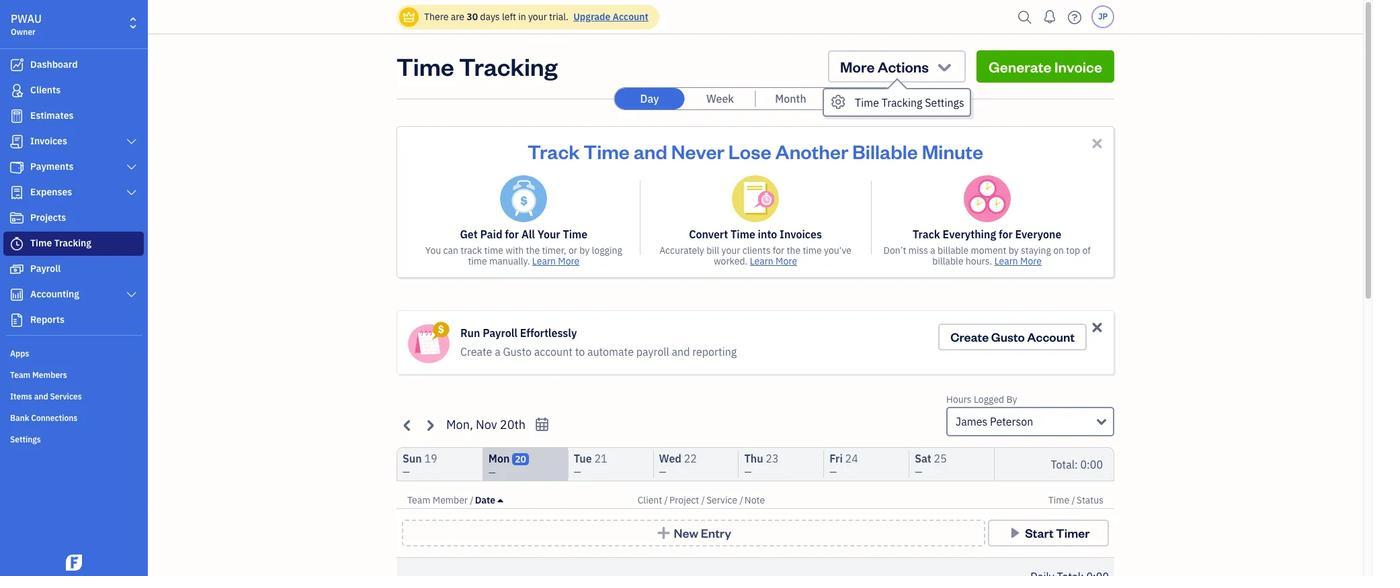 Task type: describe. For each thing, give the bounding box(es) containing it.
sun
[[403, 452, 422, 466]]

settings inside main element
[[10, 435, 41, 445]]

time tracking inside main element
[[30, 237, 91, 249]]

expense image
[[9, 186, 25, 200]]

1 / from the left
[[470, 495, 474, 507]]

1 horizontal spatial and
[[634, 138, 668, 164]]

settings link
[[3, 430, 144, 450]]

learn more for all
[[532, 255, 580, 268]]

fri
[[830, 452, 843, 466]]

19
[[424, 452, 437, 466]]

notifications image
[[1039, 3, 1061, 30]]

peterson
[[990, 415, 1033, 429]]

time down the 'get'
[[468, 255, 487, 268]]

reports link
[[3, 309, 144, 333]]

chevrondown image
[[935, 57, 954, 76]]

— for wed
[[659, 467, 667, 479]]

more for track everything for everyone
[[1021, 255, 1042, 268]]

in
[[518, 11, 526, 23]]

more inside dropdown button
[[840, 57, 875, 76]]

on
[[1054, 245, 1064, 257]]

new entry button
[[402, 520, 986, 547]]

time tracking settings
[[855, 96, 965, 110]]

week
[[707, 92, 734, 106]]

accounting
[[30, 288, 79, 301]]

learn for everyone
[[995, 255, 1018, 268]]

the for invoices
[[787, 245, 801, 257]]

nov
[[476, 417, 497, 433]]

apps link
[[3, 344, 144, 364]]

team for team members
[[10, 370, 30, 381]]

dashboard
[[30, 58, 78, 71]]

invoice
[[1055, 57, 1103, 76]]

for for everyone
[[999, 228, 1013, 241]]

actions
[[878, 57, 929, 76]]

client image
[[9, 84, 25, 97]]

payroll inside main element
[[30, 263, 61, 275]]

and inside run payroll effortlessly create a gusto account to automate payroll and reporting
[[672, 346, 690, 359]]

create gusto account button
[[939, 324, 1087, 351]]

note
[[745, 495, 765, 507]]

payroll link
[[3, 257, 144, 282]]

you've
[[824, 245, 852, 257]]

reporting
[[693, 346, 737, 359]]

day
[[640, 92, 659, 106]]

4 / from the left
[[740, 495, 743, 507]]

track time and never lose another billable minute
[[528, 138, 984, 164]]

invoices inside main element
[[30, 135, 67, 147]]

hours logged by
[[947, 394, 1018, 406]]

month link
[[756, 88, 826, 110]]

1 horizontal spatial tracking
[[459, 50, 558, 82]]

bill
[[707, 245, 720, 257]]

generate invoice
[[989, 57, 1103, 76]]

service link
[[707, 495, 740, 507]]

the for all
[[526, 245, 540, 257]]

more actions button
[[828, 50, 966, 83]]

payment image
[[9, 161, 25, 174]]

gusto inside create gusto account button
[[991, 329, 1025, 345]]

total : 0:00
[[1051, 458, 1103, 472]]

run
[[461, 327, 480, 340]]

member
[[433, 495, 468, 507]]

for inside accurately bill your clients for the time you've worked.
[[773, 245, 785, 257]]

client
[[638, 495, 662, 507]]

mon, nov 20th
[[446, 417, 526, 433]]

bank connections link
[[3, 408, 144, 428]]

logging
[[592, 245, 622, 257]]

25
[[934, 452, 947, 466]]

generate invoice button
[[977, 50, 1115, 83]]

tue 21 —
[[574, 452, 607, 479]]

hours
[[947, 394, 972, 406]]

mon
[[489, 452, 510, 466]]

3 / from the left
[[702, 495, 705, 507]]

projects
[[30, 212, 66, 224]]

freshbooks image
[[63, 555, 85, 571]]

time down the paid
[[484, 245, 503, 257]]

time tracking settings link
[[824, 89, 970, 116]]

your inside accurately bill your clients for the time you've worked.
[[722, 245, 740, 257]]

caretup image
[[498, 495, 503, 506]]

account
[[534, 346, 573, 359]]

into
[[758, 228, 777, 241]]

gusto inside run payroll effortlessly create a gusto account to automate payroll and reporting
[[503, 346, 532, 359]]

chevron large down image for payments
[[125, 162, 138, 173]]

top
[[1066, 245, 1080, 257]]

— for thu
[[745, 467, 752, 479]]

20
[[515, 454, 526, 466]]

invoices link
[[3, 130, 144, 154]]

time link
[[1049, 495, 1072, 507]]

tracking inside main element
[[54, 237, 91, 249]]

pwau owner
[[11, 12, 42, 37]]

new
[[674, 526, 699, 541]]

or
[[569, 245, 577, 257]]

timer
[[1056, 526, 1090, 541]]

search image
[[1014, 7, 1036, 27]]

upgrade account link
[[571, 11, 649, 23]]

payroll inside run payroll effortlessly create a gusto account to automate payroll and reporting
[[483, 327, 518, 340]]

more for convert time into invoices
[[776, 255, 797, 268]]

— for fri
[[830, 467, 837, 479]]

plus image
[[656, 527, 672, 541]]

track for track everything for everyone
[[913, 228, 940, 241]]

month
[[775, 92, 807, 106]]

chart image
[[9, 288, 25, 302]]

estimate image
[[9, 110, 25, 123]]

a inside don't miss a billable moment by staying on top of billable hours.
[[931, 245, 936, 257]]

members
[[32, 370, 67, 381]]

pwau
[[11, 12, 42, 26]]

logged
[[974, 394, 1005, 406]]

james peterson
[[956, 415, 1033, 429]]

everything
[[943, 228, 996, 241]]

jp
[[1098, 11, 1108, 22]]

close image
[[1090, 136, 1105, 151]]

clients
[[743, 245, 771, 257]]

tue
[[574, 452, 592, 466]]

learn more for everyone
[[995, 255, 1042, 268]]

days
[[480, 11, 500, 23]]

timer image
[[9, 237, 25, 251]]

time / status
[[1049, 495, 1104, 507]]

get
[[460, 228, 478, 241]]

with
[[506, 245, 524, 257]]

worked.
[[714, 255, 748, 268]]

next day image
[[422, 418, 438, 433]]

team member /
[[407, 495, 474, 507]]

fri 24 —
[[830, 452, 858, 479]]

project link
[[670, 495, 702, 507]]

crown image
[[402, 10, 416, 24]]

24
[[845, 452, 858, 466]]

track
[[461, 245, 482, 257]]

start
[[1025, 526, 1054, 541]]

clients link
[[3, 79, 144, 103]]

2 / from the left
[[665, 495, 668, 507]]

time inside main element
[[30, 237, 52, 249]]

date link
[[475, 495, 503, 507]]



Task type: vqa. For each thing, say whether or not it's contained in the screenshot.
Templates
no



Task type: locate. For each thing, give the bounding box(es) containing it.
choose a date image
[[534, 417, 550, 433]]

of
[[1083, 245, 1091, 257]]

0 horizontal spatial invoices
[[30, 135, 67, 147]]

0 horizontal spatial team
[[10, 370, 30, 381]]

team members link
[[3, 365, 144, 385]]

more right the clients
[[776, 255, 797, 268]]

2 horizontal spatial for
[[999, 228, 1013, 241]]

0 horizontal spatial for
[[505, 228, 519, 241]]

— inside thu 23 —
[[745, 467, 752, 479]]

0 horizontal spatial learn more
[[532, 255, 580, 268]]

and right the payroll
[[672, 346, 690, 359]]

gusto up by
[[991, 329, 1025, 345]]

never
[[671, 138, 725, 164]]

— inside the mon 20 —
[[489, 467, 496, 479]]

22
[[684, 452, 697, 466]]

invoices up payments
[[30, 135, 67, 147]]

track for track time and never lose another billable minute
[[528, 138, 580, 164]]

1 vertical spatial gusto
[[503, 346, 532, 359]]

the down all
[[526, 245, 540, 257]]

1 learn from the left
[[532, 255, 556, 268]]

— inside fri 24 —
[[830, 467, 837, 479]]

bank
[[10, 413, 29, 424]]

0 horizontal spatial a
[[495, 346, 501, 359]]

tracking
[[459, 50, 558, 82], [882, 96, 923, 110], [54, 237, 91, 249]]

— down mon
[[489, 467, 496, 479]]

— for sat
[[915, 467, 922, 479]]

your
[[528, 11, 547, 23], [722, 245, 740, 257]]

previous day image
[[400, 418, 415, 433]]

and left the never
[[634, 138, 668, 164]]

more
[[840, 57, 875, 76], [558, 255, 580, 268], [776, 255, 797, 268], [1021, 255, 1042, 268]]

service
[[707, 495, 738, 507]]

chevron large down image inside the invoices link
[[125, 136, 138, 147]]

chevron large down image
[[125, 136, 138, 147], [125, 290, 138, 301]]

chevron large down image for expenses
[[125, 188, 138, 198]]

/
[[470, 495, 474, 507], [665, 495, 668, 507], [702, 495, 705, 507], [740, 495, 743, 507], [1072, 495, 1076, 507]]

/ left "status"
[[1072, 495, 1076, 507]]

2 horizontal spatial tracking
[[882, 96, 923, 110]]

convert
[[689, 228, 728, 241]]

1 vertical spatial track
[[913, 228, 940, 241]]

0 vertical spatial create
[[951, 329, 989, 345]]

— down "sun"
[[403, 467, 410, 479]]

0 vertical spatial payroll
[[30, 263, 61, 275]]

apps
[[10, 349, 29, 359]]

team left member
[[407, 495, 431, 507]]

1 horizontal spatial a
[[931, 245, 936, 257]]

create down run
[[461, 346, 492, 359]]

mon,
[[446, 417, 473, 433]]

for for all
[[505, 228, 519, 241]]

5 / from the left
[[1072, 495, 1076, 507]]

bank connections
[[10, 413, 78, 424]]

a inside run payroll effortlessly create a gusto account to automate payroll and reporting
[[495, 346, 501, 359]]

— down wed
[[659, 467, 667, 479]]

1 vertical spatial account
[[1027, 329, 1075, 345]]

week link
[[685, 88, 755, 110]]

there
[[424, 11, 449, 23]]

1 horizontal spatial the
[[787, 245, 801, 257]]

time inside accurately bill your clients for the time you've worked.
[[803, 245, 822, 257]]

tracking down left
[[459, 50, 558, 82]]

0 vertical spatial and
[[634, 138, 668, 164]]

1 vertical spatial and
[[672, 346, 690, 359]]

0 vertical spatial invoices
[[30, 135, 67, 147]]

start timer button
[[988, 520, 1109, 547]]

chevron large down image for invoices
[[125, 136, 138, 147]]

0 horizontal spatial by
[[580, 245, 590, 257]]

create gusto account
[[951, 329, 1075, 345]]

1 vertical spatial settings
[[10, 435, 41, 445]]

more for get paid for all your time
[[558, 255, 580, 268]]

2 chevron large down image from the top
[[125, 290, 138, 301]]

— down the tue
[[574, 467, 581, 479]]

/ left date at left bottom
[[470, 495, 474, 507]]

accounting link
[[3, 283, 144, 307]]

1 horizontal spatial for
[[773, 245, 785, 257]]

manually.
[[489, 255, 530, 268]]

1 horizontal spatial account
[[1027, 329, 1075, 345]]

1 vertical spatial payroll
[[483, 327, 518, 340]]

track up get paid for all your time image
[[528, 138, 580, 164]]

more down your
[[558, 255, 580, 268]]

— inside sat 25 —
[[915, 467, 922, 479]]

0 vertical spatial team
[[10, 370, 30, 381]]

learn more down your
[[532, 255, 580, 268]]

/ left note
[[740, 495, 743, 507]]

settings down bank
[[10, 435, 41, 445]]

status link
[[1077, 495, 1104, 507]]

0 vertical spatial gusto
[[991, 329, 1025, 345]]

your right 'in'
[[528, 11, 547, 23]]

reports
[[30, 314, 65, 326]]

close image
[[1090, 320, 1105, 335]]

—
[[403, 467, 410, 479], [574, 467, 581, 479], [659, 467, 667, 479], [745, 467, 752, 479], [830, 467, 837, 479], [915, 467, 922, 479], [489, 467, 496, 479]]

1 vertical spatial a
[[495, 346, 501, 359]]

chevron large down image up "projects" link
[[125, 188, 138, 198]]

1 horizontal spatial by
[[1009, 245, 1019, 257]]

time tracking down "projects" link
[[30, 237, 91, 249]]

— down thu
[[745, 467, 752, 479]]

track up miss
[[913, 228, 940, 241]]

for
[[505, 228, 519, 241], [999, 228, 1013, 241], [773, 245, 785, 257]]

learn more down into
[[750, 255, 797, 268]]

by inside you can track time with the timer, or by logging time manually.
[[580, 245, 590, 257]]

1 horizontal spatial learn more
[[750, 255, 797, 268]]

2 the from the left
[[787, 245, 801, 257]]

team
[[10, 370, 30, 381], [407, 495, 431, 507]]

1 vertical spatial invoices
[[780, 228, 822, 241]]

0 vertical spatial a
[[931, 245, 936, 257]]

status
[[1077, 495, 1104, 507]]

1 vertical spatial create
[[461, 346, 492, 359]]

a left account
[[495, 346, 501, 359]]

get paid for all your time image
[[500, 175, 547, 223]]

are
[[451, 11, 465, 23]]

chevron large down image inside expenses link
[[125, 188, 138, 198]]

learn down your
[[532, 255, 556, 268]]

time tracking down 30
[[397, 50, 558, 82]]

by inside don't miss a billable moment by staying on top of billable hours.
[[1009, 245, 1019, 257]]

time tracking
[[397, 50, 558, 82], [30, 237, 91, 249]]

1 learn more from the left
[[532, 255, 580, 268]]

james peterson button
[[947, 407, 1115, 437]]

— inside sun 19 —
[[403, 467, 410, 479]]

you
[[425, 245, 441, 257]]

2 learn more from the left
[[750, 255, 797, 268]]

— down sat
[[915, 467, 922, 479]]

payroll
[[30, 263, 61, 275], [483, 327, 518, 340]]

create inside run payroll effortlessly create a gusto account to automate payroll and reporting
[[461, 346, 492, 359]]

go to help image
[[1064, 7, 1086, 27]]

20th
[[500, 417, 526, 433]]

money image
[[9, 263, 25, 276]]

chevron large down image up payments 'link'
[[125, 136, 138, 147]]

staying
[[1021, 245, 1051, 257]]

account inside button
[[1027, 329, 1075, 345]]

— down fri at the bottom right of the page
[[830, 467, 837, 479]]

tracking down "projects" link
[[54, 237, 91, 249]]

convert time into invoices image
[[732, 175, 779, 223]]

dashboard link
[[3, 53, 144, 77]]

1 horizontal spatial settings
[[925, 96, 965, 110]]

account right upgrade
[[613, 11, 649, 23]]

2 chevron large down image from the top
[[125, 188, 138, 198]]

chevron large down image down payroll link
[[125, 290, 138, 301]]

chevron large down image for accounting
[[125, 290, 138, 301]]

0 horizontal spatial track
[[528, 138, 580, 164]]

time tracking link
[[3, 232, 144, 256]]

:
[[1075, 458, 1078, 472]]

note link
[[745, 495, 765, 507]]

the inside you can track time with the timer, or by logging time manually.
[[526, 245, 540, 257]]

0:00
[[1081, 458, 1103, 472]]

more down everyone
[[1021, 255, 1042, 268]]

estimates link
[[3, 104, 144, 128]]

1 vertical spatial tracking
[[882, 96, 923, 110]]

billable down the everything
[[938, 245, 969, 257]]

a right miss
[[931, 245, 936, 257]]

more actions
[[840, 57, 929, 76]]

main element
[[0, 0, 182, 577]]

your right bill
[[722, 245, 740, 257]]

owner
[[11, 27, 36, 37]]

learn
[[532, 255, 556, 268], [750, 255, 774, 268], [995, 255, 1018, 268]]

0 vertical spatial chevron large down image
[[125, 162, 138, 173]]

1 horizontal spatial team
[[407, 495, 431, 507]]

2 horizontal spatial and
[[672, 346, 690, 359]]

for up moment
[[999, 228, 1013, 241]]

thu
[[745, 452, 763, 466]]

1 by from the left
[[580, 245, 590, 257]]

learn down into
[[750, 255, 774, 268]]

items
[[10, 392, 32, 402]]

and right items
[[34, 392, 48, 402]]

1 horizontal spatial gusto
[[991, 329, 1025, 345]]

1 horizontal spatial payroll
[[483, 327, 518, 340]]

get paid for all your time
[[460, 228, 588, 241]]

1 vertical spatial time tracking
[[30, 237, 91, 249]]

you can track time with the timer, or by logging time manually.
[[425, 245, 622, 268]]

all
[[522, 228, 535, 241]]

1 horizontal spatial track
[[913, 228, 940, 241]]

report image
[[9, 314, 25, 327]]

2 by from the left
[[1009, 245, 1019, 257]]

to
[[575, 346, 585, 359]]

account left close icon
[[1027, 329, 1075, 345]]

0 vertical spatial your
[[528, 11, 547, 23]]

1 horizontal spatial your
[[722, 245, 740, 257]]

1 vertical spatial chevron large down image
[[125, 188, 138, 198]]

/ right client
[[665, 495, 668, 507]]

0 horizontal spatial payroll
[[30, 263, 61, 275]]

thu 23 —
[[745, 452, 779, 479]]

the
[[526, 245, 540, 257], [787, 245, 801, 257]]

— inside "tue 21 —"
[[574, 467, 581, 479]]

for down into
[[773, 245, 785, 257]]

2 vertical spatial tracking
[[54, 237, 91, 249]]

dashboard image
[[9, 58, 25, 72]]

invoice image
[[9, 135, 25, 149]]

project image
[[9, 212, 25, 225]]

the inside accurately bill your clients for the time you've worked.
[[787, 245, 801, 257]]

settings down the chevrondown icon
[[925, 96, 965, 110]]

2 horizontal spatial learn
[[995, 255, 1018, 268]]

team down apps
[[10, 370, 30, 381]]

payroll
[[636, 346, 669, 359]]

learn more
[[532, 255, 580, 268], [750, 255, 797, 268], [995, 255, 1042, 268]]

sat
[[915, 452, 932, 466]]

tracking down actions
[[882, 96, 923, 110]]

0 horizontal spatial account
[[613, 11, 649, 23]]

— inside wed 22 —
[[659, 467, 667, 479]]

chevron large down image up expenses link
[[125, 162, 138, 173]]

team inside main element
[[10, 370, 30, 381]]

create up hours at the bottom right
[[951, 329, 989, 345]]

0 horizontal spatial time tracking
[[30, 237, 91, 249]]

team for team member /
[[407, 495, 431, 507]]

learn more down everyone
[[995, 255, 1042, 268]]

23
[[766, 452, 779, 466]]

3 learn more from the left
[[995, 255, 1042, 268]]

entry
[[701, 526, 732, 541]]

services
[[50, 392, 82, 402]]

1 chevron large down image from the top
[[125, 162, 138, 173]]

0 horizontal spatial and
[[34, 392, 48, 402]]

0 vertical spatial chevron large down image
[[125, 136, 138, 147]]

create inside button
[[951, 329, 989, 345]]

1 vertical spatial chevron large down image
[[125, 290, 138, 301]]

1 horizontal spatial learn
[[750, 255, 774, 268]]

learn right hours.
[[995, 255, 1018, 268]]

/ left service on the right bottom
[[702, 495, 705, 507]]

0 horizontal spatial the
[[526, 245, 540, 257]]

more left actions
[[840, 57, 875, 76]]

1 vertical spatial team
[[407, 495, 431, 507]]

0 vertical spatial track
[[528, 138, 580, 164]]

and
[[634, 138, 668, 164], [672, 346, 690, 359], [34, 392, 48, 402]]

2 horizontal spatial learn more
[[995, 255, 1042, 268]]

0 vertical spatial time tracking
[[397, 50, 558, 82]]

don't miss a billable moment by staying on top of billable hours.
[[884, 245, 1091, 268]]

gusto left account
[[503, 346, 532, 359]]

— for tue
[[574, 467, 581, 479]]

0 horizontal spatial gusto
[[503, 346, 532, 359]]

track everything for everyone image
[[964, 175, 1011, 223]]

billable left hours.
[[933, 255, 964, 268]]

can
[[443, 245, 459, 257]]

2 vertical spatial and
[[34, 392, 48, 402]]

1 vertical spatial your
[[722, 245, 740, 257]]

upgrade
[[574, 11, 611, 23]]

and inside the items and services link
[[34, 392, 48, 402]]

invoices
[[30, 135, 67, 147], [780, 228, 822, 241]]

payments
[[30, 161, 74, 173]]

2 learn from the left
[[750, 255, 774, 268]]

create
[[951, 329, 989, 345], [461, 346, 492, 359]]

payroll right run
[[483, 327, 518, 340]]

0 vertical spatial settings
[[925, 96, 965, 110]]

billable
[[938, 245, 969, 257], [933, 255, 964, 268]]

day link
[[615, 88, 685, 110]]

jp button
[[1092, 5, 1115, 28]]

0 horizontal spatial create
[[461, 346, 492, 359]]

0 horizontal spatial learn
[[532, 255, 556, 268]]

total
[[1051, 458, 1075, 472]]

automate
[[588, 346, 634, 359]]

learn for invoices
[[750, 255, 774, 268]]

1 horizontal spatial time tracking
[[397, 50, 558, 82]]

learn more for invoices
[[750, 255, 797, 268]]

3 learn from the left
[[995, 255, 1018, 268]]

learn for all
[[532, 255, 556, 268]]

1 chevron large down image from the top
[[125, 136, 138, 147]]

1 horizontal spatial create
[[951, 329, 989, 345]]

— for sun
[[403, 467, 410, 479]]

chevron large down image
[[125, 162, 138, 173], [125, 188, 138, 198]]

track
[[528, 138, 580, 164], [913, 228, 940, 241]]

by right the or
[[580, 245, 590, 257]]

project
[[670, 495, 699, 507]]

— for mon
[[489, 467, 496, 479]]

1 horizontal spatial invoices
[[780, 228, 822, 241]]

0 horizontal spatial your
[[528, 11, 547, 23]]

0 horizontal spatial tracking
[[54, 237, 91, 249]]

everyone
[[1015, 228, 1062, 241]]

payroll up accounting
[[30, 263, 61, 275]]

play image
[[1007, 527, 1023, 541]]

invoices right into
[[780, 228, 822, 241]]

0 vertical spatial tracking
[[459, 50, 558, 82]]

accurately bill your clients for the time you've worked.
[[660, 245, 852, 268]]

for left all
[[505, 228, 519, 241]]

0 vertical spatial account
[[613, 11, 649, 23]]

1 the from the left
[[526, 245, 540, 257]]

21
[[595, 452, 607, 466]]

the right the clients
[[787, 245, 801, 257]]

time left you've
[[803, 245, 822, 257]]

expenses link
[[3, 181, 144, 205]]

by left staying
[[1009, 245, 1019, 257]]

effortlessly
[[520, 327, 577, 340]]

0 horizontal spatial settings
[[10, 435, 41, 445]]



